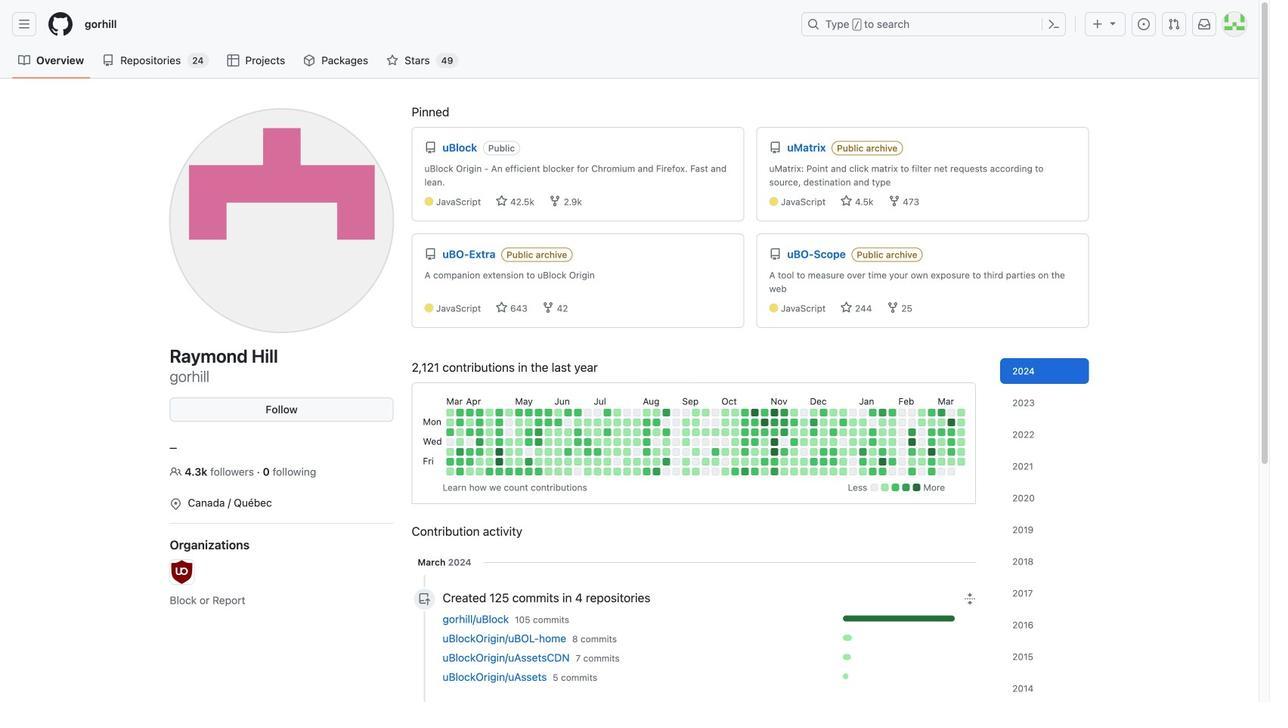 Task type: vqa. For each thing, say whether or not it's contained in the screenshot.
adarshdigievo Adarsh D
no



Task type: describe. For each thing, give the bounding box(es) containing it.
stars image
[[841, 302, 853, 314]]

table image
[[227, 54, 239, 67]]

4% of commits in march were made to ublockorigin/uassets image
[[843, 674, 848, 680]]

0 horizontal spatial forks image
[[542, 302, 555, 314]]

notifications image
[[1199, 18, 1211, 30]]

repo image for left forks icon's stars image
[[425, 248, 437, 261]]

repo push image
[[419, 594, 431, 606]]

4% of commits in march were made to ublockorigin/uassets image
[[843, 674, 977, 680]]

package image
[[303, 54, 316, 67]]

home location: canada / québec element
[[170, 492, 394, 511]]

star image
[[387, 54, 399, 67]]

stars image for left forks icon
[[496, 302, 508, 314]]

6% of commits in march were made to ublockorigin/uassetscdn image
[[843, 655, 851, 661]]

location image
[[170, 498, 182, 511]]

book image
[[18, 54, 30, 67]]

triangle down image
[[1107, 17, 1119, 29]]

repo image
[[770, 142, 782, 154]]

repo image for stars icon
[[770, 248, 782, 261]]

issue opened image
[[1138, 18, 1150, 30]]

collapse image
[[964, 593, 977, 605]]



Task type: locate. For each thing, give the bounding box(es) containing it.
0 vertical spatial forks image
[[889, 195, 901, 207]]

forks image
[[549, 195, 561, 207], [887, 302, 899, 314]]

stars image for the topmost forks image
[[496, 195, 508, 207]]

7% of commits in march were made to ublockorigin/ubol-home image
[[843, 635, 852, 641]]

1 vertical spatial forks image
[[887, 302, 899, 314]]

plus image
[[1092, 18, 1104, 30]]

7% of commits in march were made to ublockorigin/ubol-home image
[[843, 635, 977, 641]]

git pull request image
[[1169, 18, 1181, 30]]

1 vertical spatial forks image
[[542, 302, 555, 314]]

repo image
[[102, 54, 114, 67], [425, 142, 437, 154], [425, 248, 437, 261], [770, 248, 782, 261]]

view gorhill's full-sized avatar image
[[170, 109, 394, 333]]

command palette image
[[1048, 18, 1060, 30]]

1 horizontal spatial forks image
[[889, 195, 901, 207]]

repo image for stars image for the topmost forks image
[[425, 142, 437, 154]]

Follow gorhill submit
[[170, 398, 394, 422]]

0 horizontal spatial forks image
[[549, 195, 561, 207]]

84% of commits in march were made to gorhill/ublock image
[[843, 616, 977, 622], [843, 616, 955, 622]]

cell
[[446, 409, 454, 417], [456, 409, 464, 417], [466, 409, 474, 417], [476, 409, 484, 417], [486, 409, 493, 417], [496, 409, 503, 417], [505, 409, 513, 417], [515, 409, 523, 417], [525, 409, 533, 417], [535, 409, 543, 417], [545, 409, 552, 417], [555, 409, 562, 417], [564, 409, 572, 417], [574, 409, 582, 417], [584, 409, 592, 417], [594, 409, 602, 417], [604, 409, 611, 417], [614, 409, 621, 417], [623, 409, 631, 417], [633, 409, 641, 417], [643, 409, 651, 417], [653, 409, 661, 417], [663, 409, 670, 417], [673, 409, 680, 417], [682, 409, 690, 417], [692, 409, 700, 417], [702, 409, 710, 417], [712, 409, 720, 417], [722, 409, 729, 417], [732, 409, 739, 417], [741, 409, 749, 417], [751, 409, 759, 417], [761, 409, 769, 417], [771, 409, 779, 417], [781, 409, 788, 417], [791, 409, 798, 417], [800, 409, 808, 417], [810, 409, 818, 417], [820, 409, 828, 417], [830, 409, 838, 417], [840, 409, 847, 417], [850, 409, 857, 417], [859, 409, 867, 417], [869, 409, 877, 417], [879, 409, 887, 417], [889, 409, 897, 417], [899, 409, 906, 417], [909, 409, 916, 417], [918, 409, 926, 417], [928, 409, 936, 417], [938, 409, 946, 417], [948, 409, 955, 417], [958, 409, 965, 417], [446, 419, 454, 427], [456, 419, 464, 427], [466, 419, 474, 427], [476, 419, 484, 427], [486, 419, 493, 427], [496, 419, 503, 427], [505, 419, 513, 427], [515, 419, 523, 427], [525, 419, 533, 427], [535, 419, 543, 427], [545, 419, 552, 427], [555, 419, 562, 427], [564, 419, 572, 427], [574, 419, 582, 427], [584, 419, 592, 427], [594, 419, 602, 427], [604, 419, 611, 427], [614, 419, 621, 427], [623, 419, 631, 427], [633, 419, 641, 427], [643, 419, 651, 427], [653, 419, 661, 427], [663, 419, 670, 427], [673, 419, 680, 427], [682, 419, 690, 427], [692, 419, 700, 427], [702, 419, 710, 427], [712, 419, 720, 427], [722, 419, 729, 427], [732, 419, 739, 427], [741, 419, 749, 427], [751, 419, 759, 427], [761, 419, 769, 427], [771, 419, 779, 427], [781, 419, 788, 427], [791, 419, 798, 427], [800, 419, 808, 427], [810, 419, 818, 427], [820, 419, 828, 427], [830, 419, 838, 427], [840, 419, 847, 427], [850, 419, 857, 427], [859, 419, 867, 427], [869, 419, 877, 427], [879, 419, 887, 427], [889, 419, 897, 427], [899, 419, 906, 427], [909, 419, 916, 427], [918, 419, 926, 427], [928, 419, 936, 427], [938, 419, 946, 427], [948, 419, 955, 427], [958, 419, 965, 427], [446, 429, 454, 436], [456, 429, 464, 436], [466, 429, 474, 436], [476, 429, 484, 436], [486, 429, 493, 436], [496, 429, 503, 436], [505, 429, 513, 436], [515, 429, 523, 436], [525, 429, 533, 436], [535, 429, 543, 436], [545, 429, 552, 436], [555, 429, 562, 436], [564, 429, 572, 436], [574, 429, 582, 436], [584, 429, 592, 436], [594, 429, 602, 436], [604, 429, 611, 436], [614, 429, 621, 436], [623, 429, 631, 436], [633, 429, 641, 436], [643, 429, 651, 436], [653, 429, 661, 436], [663, 429, 670, 436], [673, 429, 680, 436], [682, 429, 690, 436], [692, 429, 700, 436], [702, 429, 710, 436], [712, 429, 720, 436], [722, 429, 729, 436], [732, 429, 739, 436], [741, 429, 749, 436], [751, 429, 759, 436], [761, 429, 769, 436], [771, 429, 779, 436], [781, 429, 788, 436], [791, 429, 798, 436], [800, 429, 808, 436], [810, 429, 818, 436], [820, 429, 828, 436], [830, 429, 838, 436], [840, 429, 847, 436], [850, 429, 857, 436], [859, 429, 867, 436], [869, 429, 877, 436], [879, 429, 887, 436], [889, 429, 897, 436], [899, 429, 906, 436], [909, 429, 916, 436], [918, 429, 926, 436], [928, 429, 936, 436], [938, 429, 946, 436], [948, 429, 955, 436], [958, 429, 965, 436], [446, 439, 454, 446], [456, 439, 464, 446], [466, 439, 474, 446], [476, 439, 484, 446], [486, 439, 493, 446], [496, 439, 503, 446], [505, 439, 513, 446], [515, 439, 523, 446], [525, 439, 533, 446], [535, 439, 543, 446], [545, 439, 552, 446], [555, 439, 562, 446], [564, 439, 572, 446], [574, 439, 582, 446], [584, 439, 592, 446], [594, 439, 602, 446], [604, 439, 611, 446], [614, 439, 621, 446], [623, 439, 631, 446], [633, 439, 641, 446], [643, 439, 651, 446], [653, 439, 661, 446], [663, 439, 670, 446], [673, 439, 680, 446], [682, 439, 690, 446], [692, 439, 700, 446], [702, 439, 710, 446], [712, 439, 720, 446], [722, 439, 729, 446], [732, 439, 739, 446], [741, 439, 749, 446], [751, 439, 759, 446], [761, 439, 769, 446], [771, 439, 779, 446], [781, 439, 788, 446], [791, 439, 798, 446], [800, 439, 808, 446], [810, 439, 818, 446], [820, 439, 828, 446], [830, 439, 838, 446], [840, 439, 847, 446], [850, 439, 857, 446], [859, 439, 867, 446], [869, 439, 877, 446], [879, 439, 887, 446], [889, 439, 897, 446], [899, 439, 906, 446], [909, 439, 916, 446], [918, 439, 926, 446], [928, 439, 936, 446], [938, 439, 946, 446], [948, 439, 955, 446], [958, 439, 965, 446], [446, 449, 454, 456], [456, 449, 464, 456], [466, 449, 474, 456], [476, 449, 484, 456], [486, 449, 493, 456], [496, 449, 503, 456], [505, 449, 513, 456], [515, 449, 523, 456], [525, 449, 533, 456], [535, 449, 543, 456], [545, 449, 552, 456], [555, 449, 562, 456], [564, 449, 572, 456], [574, 449, 582, 456], [584, 449, 592, 456], [594, 449, 602, 456], [604, 449, 611, 456], [614, 449, 621, 456], [623, 449, 631, 456], [633, 449, 641, 456], [643, 449, 651, 456], [653, 449, 661, 456], [663, 449, 670, 456], [673, 449, 680, 456], [682, 449, 690, 456], [692, 449, 700, 456], [702, 449, 710, 456], [712, 449, 720, 456], [722, 449, 729, 456], [732, 449, 739, 456], [741, 449, 749, 456], [751, 449, 759, 456], [761, 449, 769, 456], [771, 449, 779, 456], [781, 449, 788, 456], [791, 449, 798, 456], [800, 449, 808, 456], [810, 449, 818, 456], [820, 449, 828, 456], [830, 449, 838, 456], [840, 449, 847, 456], [850, 449, 857, 456], [859, 449, 867, 456], [869, 449, 877, 456], [879, 449, 887, 456], [889, 449, 897, 456], [899, 449, 906, 456], [909, 449, 916, 456], [918, 449, 926, 456], [928, 449, 936, 456], [938, 449, 946, 456], [948, 449, 955, 456], [958, 449, 965, 456], [446, 458, 454, 466], [456, 458, 464, 466], [466, 458, 474, 466], [476, 458, 484, 466], [486, 458, 493, 466], [496, 458, 503, 466], [505, 458, 513, 466], [515, 458, 523, 466], [525, 458, 533, 466], [535, 458, 543, 466], [545, 458, 552, 466], [555, 458, 562, 466], [564, 458, 572, 466], [574, 458, 582, 466], [584, 458, 592, 466], [594, 458, 602, 466], [604, 458, 611, 466], [614, 458, 621, 466], [623, 458, 631, 466], [633, 458, 641, 466], [643, 458, 651, 466], [653, 458, 661, 466], [663, 458, 670, 466], [673, 458, 680, 466], [682, 458, 690, 466], [692, 458, 700, 466], [702, 458, 710, 466], [712, 458, 720, 466], [722, 458, 729, 466], [732, 458, 739, 466], [741, 458, 749, 466], [751, 458, 759, 466], [761, 458, 769, 466], [771, 458, 779, 466], [781, 458, 788, 466], [791, 458, 798, 466], [800, 458, 808, 466], [810, 458, 818, 466], [820, 458, 828, 466], [830, 458, 838, 466], [840, 458, 847, 466], [850, 458, 857, 466], [859, 458, 867, 466], [869, 458, 877, 466], [879, 458, 887, 466], [889, 458, 897, 466], [899, 458, 906, 466], [909, 458, 916, 466], [918, 458, 926, 466], [928, 458, 936, 466], [938, 458, 946, 466], [948, 458, 955, 466], [958, 458, 965, 466], [446, 468, 454, 476], [456, 468, 464, 476], [466, 468, 474, 476], [476, 468, 484, 476], [486, 468, 493, 476], [496, 468, 503, 476], [505, 468, 513, 476], [515, 468, 523, 476], [525, 468, 533, 476], [535, 468, 543, 476], [545, 468, 552, 476], [555, 468, 562, 476], [564, 468, 572, 476], [574, 468, 582, 476], [584, 468, 592, 476], [594, 468, 602, 476], [604, 468, 611, 476], [614, 468, 621, 476], [623, 468, 631, 476], [633, 468, 641, 476], [643, 468, 651, 476], [653, 468, 661, 476], [663, 468, 670, 476], [673, 468, 680, 476], [682, 468, 690, 476], [692, 468, 700, 476], [702, 468, 710, 476], [712, 468, 720, 476], [722, 468, 729, 476], [732, 468, 739, 476], [741, 468, 749, 476], [751, 468, 759, 476], [761, 468, 769, 476], [771, 468, 779, 476], [781, 468, 788, 476], [791, 468, 798, 476], [800, 468, 808, 476], [810, 468, 818, 476], [820, 468, 828, 476], [830, 468, 838, 476], [840, 468, 847, 476], [850, 468, 857, 476], [859, 468, 867, 476], [869, 468, 877, 476], [879, 468, 887, 476], [889, 468, 897, 476], [899, 468, 906, 476], [909, 468, 916, 476], [918, 468, 926, 476], [928, 468, 936, 476], [938, 468, 946, 476], [948, 468, 955, 476]]

grid
[[421, 393, 968, 478]]

0 vertical spatial forks image
[[549, 195, 561, 207]]

6% of commits in march were made to ublockorigin/uassetscdn image
[[843, 655, 977, 661]]

@ublockorigin image
[[170, 560, 194, 585]]

stars image for top forks icon
[[841, 195, 853, 207]]

people image
[[170, 466, 182, 478]]

homepage image
[[48, 12, 73, 36]]

forks image
[[889, 195, 901, 207], [542, 302, 555, 314]]

1 horizontal spatial forks image
[[887, 302, 899, 314]]

stars image
[[496, 195, 508, 207], [841, 195, 853, 207], [496, 302, 508, 314]]



